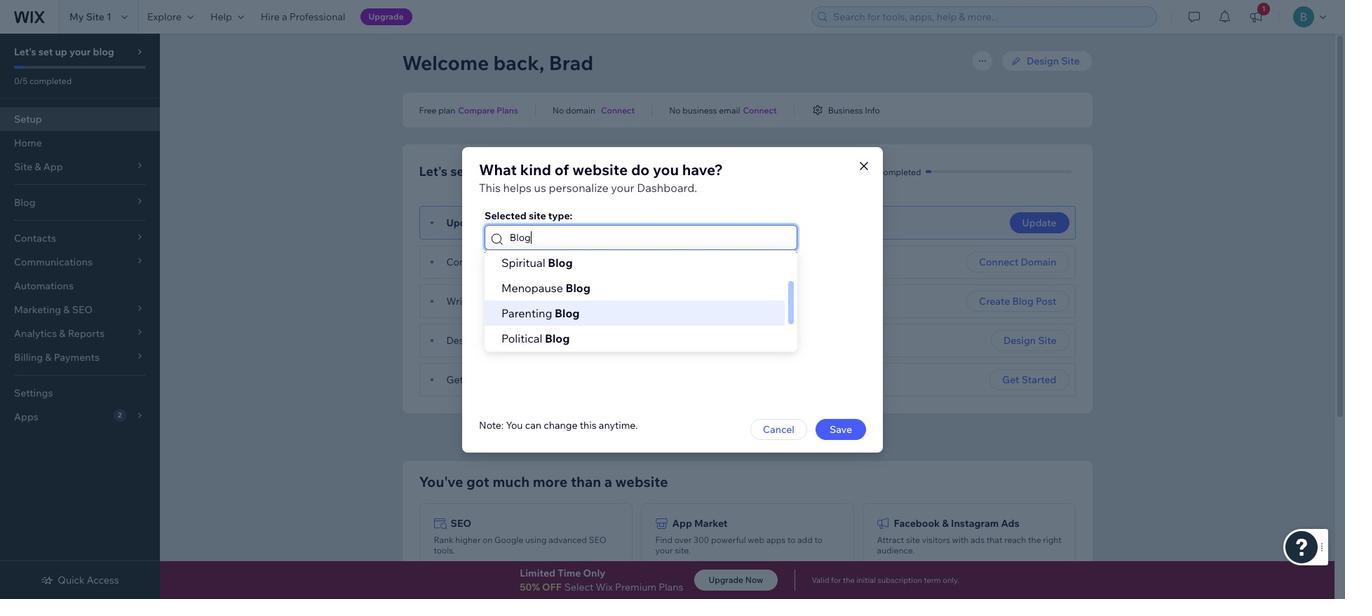 Task type: vqa. For each thing, say whether or not it's contained in the screenshot.


Task type: describe. For each thing, give the bounding box(es) containing it.
1 button
[[1241, 0, 1272, 34]]

started
[[1022, 374, 1057, 387]]

explore
[[147, 11, 182, 23]]

create
[[980, 295, 1011, 308]]

you
[[506, 419, 523, 432]]

note:
[[479, 419, 504, 432]]

welcome back, brad
[[402, 51, 594, 75]]

show your support button
[[764, 432, 852, 444]]

reach
[[1005, 535, 1027, 546]]

automations
[[14, 280, 74, 293]]

business info
[[828, 105, 880, 115]]

help
[[210, 11, 232, 23]]

your up "helps"
[[491, 163, 518, 180]]

your inside find over 300 powerful web apps to add to your site.
[[656, 546, 673, 556]]

1 vertical spatial domain
[[532, 256, 566, 269]]

save button
[[816, 419, 867, 440]]

50%
[[520, 582, 540, 594]]

hire a professional link
[[252, 0, 354, 34]]

0 vertical spatial domain
[[566, 105, 596, 115]]

1 to from the left
[[788, 535, 796, 546]]

blog for political
[[545, 332, 570, 346]]

type:
[[549, 209, 573, 222]]

update for update
[[1023, 217, 1057, 229]]

blog for spiritual
[[548, 256, 573, 270]]

connect inside connect domain button
[[980, 256, 1019, 269]]

update your blog type
[[447, 217, 552, 229]]

let's set up your blog inside sidebar element
[[14, 46, 114, 58]]

you've
[[419, 474, 464, 491]]

blog up "us"
[[521, 163, 548, 180]]

apps
[[767, 535, 786, 546]]

off
[[542, 582, 562, 594]]

found
[[466, 374, 493, 387]]

blog left the type
[[507, 217, 528, 229]]

personalize
[[549, 181, 609, 195]]

premium
[[615, 582, 657, 594]]

list box containing spiritual
[[485, 225, 798, 376]]

hire a professional
[[261, 11, 346, 23]]

political blog
[[502, 332, 570, 346]]

option containing parenting
[[485, 301, 785, 326]]

instagram
[[952, 518, 999, 530]]

domain
[[1021, 256, 1057, 269]]

what kind of website do you have? this helps us personalize your dashboard.
[[479, 160, 723, 195]]

helps
[[503, 181, 532, 195]]

only.
[[943, 576, 960, 586]]

facebook & instagram ads
[[894, 518, 1020, 530]]

site.
[[675, 546, 691, 556]]

home
[[14, 137, 42, 149]]

cancel
[[763, 423, 795, 436]]

business
[[683, 105, 717, 115]]

custom
[[496, 256, 530, 269]]

connect up 'do'
[[601, 105, 635, 115]]

show
[[764, 432, 789, 444]]

that
[[987, 535, 1003, 546]]

site for selected
[[529, 209, 546, 222]]

upgrade now button
[[695, 570, 778, 592]]

0 horizontal spatial with
[[699, 432, 719, 444]]

email
[[719, 105, 741, 115]]

create blog post button
[[967, 291, 1070, 312]]

kind
[[520, 160, 551, 179]]

2 vertical spatial a
[[605, 474, 613, 491]]

0 vertical spatial site
[[86, 11, 104, 23]]

up inside sidebar element
[[55, 46, 67, 58]]

limited
[[520, 568, 556, 580]]

google for higher
[[495, 535, 524, 546]]

first
[[496, 295, 515, 308]]

menopause
[[502, 281, 563, 295]]

upgrade for upgrade
[[369, 11, 404, 22]]

attract
[[877, 535, 905, 546]]

parenting
[[502, 306, 553, 320]]

the inside attract site visitors with ads that reach the right audience.
[[1029, 535, 1042, 546]]

connect right email
[[743, 105, 777, 115]]

you've got much more than a website
[[419, 474, 669, 491]]

a for professional
[[282, 11, 287, 23]]

site for attract
[[907, 535, 921, 546]]

no for no business email connect
[[670, 105, 681, 115]]

your
[[792, 432, 812, 444]]

dashboard.
[[637, 181, 698, 195]]

settings link
[[0, 382, 160, 406]]

&
[[943, 518, 949, 530]]

wix stands with ukraine show your support
[[644, 432, 852, 444]]

0 vertical spatial seo
[[451, 518, 472, 530]]

update button
[[1010, 213, 1070, 234]]

connect domain button
[[967, 252, 1070, 273]]

blog for parenting
[[555, 306, 580, 320]]

wix inside limited time only 50% off select wix premium plans
[[596, 582, 613, 594]]

design inside button
[[1004, 335, 1036, 347]]

blog down menopause
[[517, 295, 538, 308]]

help button
[[202, 0, 252, 34]]

0 horizontal spatial 1
[[107, 11, 112, 23]]

0 vertical spatial wix
[[644, 432, 662, 444]]

my
[[69, 11, 84, 23]]

your down this
[[484, 217, 505, 229]]

plans inside limited time only 50% off select wix premium plans
[[659, 582, 684, 594]]

connect up write
[[447, 256, 486, 269]]

1 horizontal spatial set
[[451, 163, 469, 180]]

design site link
[[1002, 51, 1093, 72]]

this
[[479, 181, 501, 195]]

google for found
[[509, 374, 543, 387]]

rank
[[434, 535, 454, 546]]

1 horizontal spatial up
[[472, 163, 488, 180]]

let's inside sidebar element
[[14, 46, 36, 58]]

settings
[[14, 387, 53, 400]]

1 horizontal spatial completed
[[879, 167, 922, 177]]

powerful
[[712, 535, 746, 546]]

find over 300 powerful web apps to add to your site.
[[656, 535, 823, 556]]

a for custom
[[488, 256, 493, 269]]

selected site type:
[[485, 209, 573, 222]]

design down write
[[447, 335, 479, 347]]

app market
[[673, 518, 728, 530]]

connect a custom domain
[[447, 256, 566, 269]]

write
[[447, 295, 472, 308]]

tools.
[[434, 546, 455, 556]]

got
[[467, 474, 490, 491]]

market
[[695, 518, 728, 530]]



Task type: locate. For each thing, give the bounding box(es) containing it.
google left using
[[495, 535, 524, 546]]

0/5 completed up "setup"
[[14, 76, 72, 86]]

free plan compare plans
[[419, 105, 518, 115]]

0 horizontal spatial wix
[[596, 582, 613, 594]]

1 vertical spatial wix
[[596, 582, 613, 594]]

website up personalize at the left of the page
[[573, 160, 628, 179]]

design site inside button
[[1004, 335, 1057, 347]]

only
[[583, 568, 606, 580]]

let's up "setup"
[[14, 46, 36, 58]]

get started
[[1003, 374, 1057, 387]]

completed down info at the right top of page
[[879, 167, 922, 177]]

on for found
[[495, 374, 507, 387]]

0 vertical spatial let's set up your blog
[[14, 46, 114, 58]]

0 vertical spatial let's
[[14, 46, 36, 58]]

1 no from the left
[[553, 105, 564, 115]]

blog
[[93, 46, 114, 58], [521, 163, 548, 180], [507, 217, 528, 229], [517, 295, 538, 308]]

wix left stands
[[644, 432, 662, 444]]

0 vertical spatial website
[[573, 160, 628, 179]]

0 vertical spatial 0/5 completed
[[14, 76, 72, 86]]

connect domain
[[980, 256, 1057, 269]]

0 horizontal spatial up
[[55, 46, 67, 58]]

1 horizontal spatial on
[[495, 374, 507, 387]]

0/5 completed
[[14, 76, 72, 86], [864, 167, 922, 177]]

0 vertical spatial site
[[529, 209, 546, 222]]

setup
[[14, 113, 42, 126]]

post
[[540, 295, 560, 308]]

right
[[1044, 535, 1062, 546]]

0 horizontal spatial get
[[447, 374, 464, 387]]

connect link right email
[[743, 104, 777, 116]]

with
[[699, 432, 719, 444], [953, 535, 969, 546]]

0/5 completed inside sidebar element
[[14, 76, 72, 86]]

1 vertical spatial site
[[1062, 55, 1080, 67]]

change
[[544, 419, 578, 432]]

0 vertical spatial upgrade
[[369, 11, 404, 22]]

1 vertical spatial 0/5
[[864, 167, 878, 177]]

let's set up your blog
[[14, 46, 114, 58], [419, 163, 548, 180]]

domain down brad
[[566, 105, 596, 115]]

time
[[558, 568, 581, 580]]

list box
[[485, 225, 798, 376]]

site left type:
[[529, 209, 546, 222]]

0 horizontal spatial site
[[86, 11, 104, 23]]

blog inside "option"
[[555, 306, 580, 320]]

0 horizontal spatial plans
[[497, 105, 518, 115]]

with inside attract site visitors with ads that reach the right audience.
[[953, 535, 969, 546]]

1 update from the left
[[447, 217, 481, 229]]

2 update from the left
[[1023, 217, 1057, 229]]

0 vertical spatial google
[[509, 374, 543, 387]]

spiritual blog
[[502, 256, 573, 270]]

get for get found on google
[[447, 374, 464, 387]]

2 horizontal spatial a
[[605, 474, 613, 491]]

your down 'do'
[[611, 181, 635, 195]]

update left selected
[[447, 217, 481, 229]]

on for higher
[[483, 535, 493, 546]]

create blog post
[[980, 295, 1057, 308]]

completed inside sidebar element
[[30, 76, 72, 86]]

1 horizontal spatial 1
[[1263, 4, 1266, 13]]

0 horizontal spatial 0/5 completed
[[14, 76, 72, 86]]

0 horizontal spatial seo
[[451, 518, 472, 530]]

1 vertical spatial 0/5 completed
[[864, 167, 922, 177]]

compare plans link
[[458, 104, 518, 116]]

0/5 completed down info at the right top of page
[[864, 167, 922, 177]]

1 vertical spatial let's
[[419, 163, 448, 180]]

1 vertical spatial a
[[488, 256, 493, 269]]

300
[[694, 535, 710, 546]]

1 horizontal spatial get
[[1003, 374, 1020, 387]]

political
[[502, 332, 543, 346]]

1 vertical spatial with
[[953, 535, 969, 546]]

update inside button
[[1023, 217, 1057, 229]]

0 vertical spatial completed
[[30, 76, 72, 86]]

1 vertical spatial design site
[[1004, 335, 1057, 347]]

my site 1
[[69, 11, 112, 23]]

audience.
[[877, 546, 915, 556]]

this
[[580, 419, 597, 432]]

1 vertical spatial google
[[495, 535, 524, 546]]

0 horizontal spatial completed
[[30, 76, 72, 86]]

no
[[553, 105, 564, 115], [670, 105, 681, 115]]

with right stands
[[699, 432, 719, 444]]

0 horizontal spatial connect link
[[601, 104, 635, 116]]

let's down free
[[419, 163, 448, 180]]

1 horizontal spatial no
[[670, 105, 681, 115]]

Search for tools, apps, help & more... field
[[829, 7, 1153, 27]]

connect link for no domain connect
[[601, 104, 635, 116]]

save
[[830, 423, 853, 436]]

with down facebook & instagram ads
[[953, 535, 969, 546]]

no domain connect
[[553, 105, 635, 115]]

connect up create at the right
[[980, 256, 1019, 269]]

us
[[534, 181, 547, 195]]

do
[[631, 160, 650, 179]]

plans right compare on the left of page
[[497, 105, 518, 115]]

to left add
[[788, 535, 796, 546]]

over
[[675, 535, 692, 546]]

0 horizontal spatial let's
[[14, 46, 36, 58]]

0 horizontal spatial update
[[447, 217, 481, 229]]

1 horizontal spatial let's set up your blog
[[419, 163, 548, 180]]

your inside what kind of website do you have? this helps us personalize your dashboard.
[[611, 181, 635, 195]]

0 horizontal spatial let's set up your blog
[[14, 46, 114, 58]]

to right add
[[815, 535, 823, 546]]

on
[[495, 374, 507, 387], [483, 535, 493, 546]]

0 horizontal spatial the
[[843, 576, 855, 586]]

1 horizontal spatial site
[[1039, 335, 1057, 347]]

0 horizontal spatial set
[[38, 46, 53, 58]]

upgrade inside upgrade now button
[[709, 575, 744, 586]]

to
[[788, 535, 796, 546], [815, 535, 823, 546]]

blog down the my site 1 on the left
[[93, 46, 114, 58]]

1 get from the left
[[447, 374, 464, 387]]

on inside rank higher on google using advanced seo tools.
[[483, 535, 493, 546]]

get left started
[[1003, 374, 1020, 387]]

set up "setup"
[[38, 46, 53, 58]]

1 vertical spatial plans
[[659, 582, 684, 594]]

2 vertical spatial website
[[616, 474, 669, 491]]

website
[[573, 160, 628, 179], [504, 335, 539, 347], [616, 474, 669, 491]]

a right hire
[[282, 11, 287, 23]]

your left first at left
[[474, 295, 494, 308]]

0 horizontal spatial site
[[529, 209, 546, 222]]

on right "higher"
[[483, 535, 493, 546]]

1 horizontal spatial the
[[1029, 535, 1042, 546]]

website inside what kind of website do you have? this helps us personalize your dashboard.
[[573, 160, 628, 179]]

upgrade left the now
[[709, 575, 744, 586]]

plan
[[439, 105, 456, 115]]

stands
[[665, 432, 696, 444]]

design site button
[[992, 330, 1070, 352]]

upgrade for upgrade now
[[709, 575, 744, 586]]

home link
[[0, 131, 160, 155]]

0 vertical spatial design site
[[1027, 55, 1080, 67]]

quick access button
[[41, 575, 119, 587]]

1 connect link from the left
[[601, 104, 635, 116]]

info
[[865, 105, 880, 115]]

2 vertical spatial site
[[1039, 335, 1057, 347]]

blog inside button
[[1013, 295, 1034, 308]]

0/5 down info at the right top of page
[[864, 167, 878, 177]]

blog for create
[[1013, 295, 1034, 308]]

blog up 'parenting blog'
[[566, 281, 591, 295]]

higher
[[456, 535, 481, 546]]

what
[[479, 160, 517, 179]]

1 vertical spatial let's set up your blog
[[419, 163, 548, 180]]

1 horizontal spatial connect link
[[743, 104, 777, 116]]

blog down menopause blog
[[555, 306, 580, 320]]

support
[[814, 432, 852, 444]]

get for get started
[[1003, 374, 1020, 387]]

update for update your blog type
[[447, 217, 481, 229]]

your down my
[[69, 46, 91, 58]]

Enter your business or website type field
[[506, 226, 793, 249]]

anytime.
[[599, 419, 638, 432]]

limited time only 50% off select wix premium plans
[[520, 568, 684, 594]]

0 horizontal spatial 0/5
[[14, 76, 28, 86]]

blog for menopause
[[566, 281, 591, 295]]

1 horizontal spatial seo
[[589, 535, 607, 546]]

ads
[[971, 535, 985, 546]]

up up setup link
[[55, 46, 67, 58]]

no down brad
[[553, 105, 564, 115]]

0/5 up "setup"
[[14, 76, 28, 86]]

blog left post
[[1013, 295, 1034, 308]]

1 vertical spatial up
[[472, 163, 488, 180]]

for
[[832, 576, 842, 586]]

0 horizontal spatial no
[[553, 105, 564, 115]]

1 vertical spatial website
[[504, 335, 539, 347]]

your left political
[[481, 335, 501, 347]]

write your first blog post
[[447, 295, 560, 308]]

0 vertical spatial 0/5
[[14, 76, 28, 86]]

1 horizontal spatial with
[[953, 535, 969, 546]]

completed up "setup"
[[30, 76, 72, 86]]

1 horizontal spatial plans
[[659, 582, 684, 594]]

set left what
[[451, 163, 469, 180]]

0 vertical spatial set
[[38, 46, 53, 58]]

let's set up your blog up this
[[419, 163, 548, 180]]

0 vertical spatial up
[[55, 46, 67, 58]]

upgrade now
[[709, 575, 764, 586]]

sidebar element
[[0, 34, 160, 600]]

you
[[653, 160, 679, 179]]

get left found
[[447, 374, 464, 387]]

ads
[[1002, 518, 1020, 530]]

1 horizontal spatial a
[[488, 256, 493, 269]]

welcome
[[402, 51, 489, 75]]

1 vertical spatial upgrade
[[709, 575, 744, 586]]

2 get from the left
[[1003, 374, 1020, 387]]

2 horizontal spatial site
[[1062, 55, 1080, 67]]

site down facebook
[[907, 535, 921, 546]]

google down political
[[509, 374, 543, 387]]

1 vertical spatial on
[[483, 535, 493, 546]]

can
[[525, 419, 542, 432]]

0 horizontal spatial upgrade
[[369, 11, 404, 22]]

hire
[[261, 11, 280, 23]]

upgrade right professional
[[369, 11, 404, 22]]

rank higher on google using advanced seo tools.
[[434, 535, 607, 556]]

0 horizontal spatial on
[[483, 535, 493, 546]]

get started button
[[990, 370, 1070, 391]]

the right 'for'
[[843, 576, 855, 586]]

option
[[485, 301, 785, 326]]

seo inside rank higher on google using advanced seo tools.
[[589, 535, 607, 546]]

1 horizontal spatial upgrade
[[709, 575, 744, 586]]

menopause blog
[[502, 281, 591, 295]]

2 to from the left
[[815, 535, 823, 546]]

up up this
[[472, 163, 488, 180]]

back,
[[494, 51, 545, 75]]

blog
[[548, 256, 573, 270], [566, 281, 591, 295], [1013, 295, 1034, 308], [555, 306, 580, 320], [545, 332, 570, 346]]

the left the right
[[1029, 535, 1042, 546]]

business
[[828, 105, 863, 115]]

get inside button
[[1003, 374, 1020, 387]]

1 horizontal spatial to
[[815, 535, 823, 546]]

1 inside button
[[1263, 4, 1266, 13]]

a right than
[[605, 474, 613, 491]]

your inside sidebar element
[[69, 46, 91, 58]]

site inside attract site visitors with ads that reach the right audience.
[[907, 535, 921, 546]]

1 horizontal spatial wix
[[644, 432, 662, 444]]

seo up "higher"
[[451, 518, 472, 530]]

0 vertical spatial plans
[[497, 105, 518, 115]]

0 vertical spatial on
[[495, 374, 507, 387]]

design
[[1027, 55, 1060, 67], [447, 335, 479, 347], [1004, 335, 1036, 347]]

connect link up 'do'
[[601, 104, 635, 116]]

term
[[924, 576, 942, 586]]

design down create blog post
[[1004, 335, 1036, 347]]

visitors
[[922, 535, 951, 546]]

2 connect link from the left
[[743, 104, 777, 116]]

1 horizontal spatial update
[[1023, 217, 1057, 229]]

have?
[[683, 160, 723, 179]]

1 vertical spatial completed
[[879, 167, 922, 177]]

post
[[1036, 295, 1057, 308]]

blog inside sidebar element
[[93, 46, 114, 58]]

design down search for tools, apps, help & more... field
[[1027, 55, 1060, 67]]

get found on google
[[447, 374, 543, 387]]

wix down only
[[596, 582, 613, 594]]

upgrade inside upgrade button
[[369, 11, 404, 22]]

of
[[555, 160, 569, 179]]

website down the parenting
[[504, 335, 539, 347]]

your left site. at the right of the page
[[656, 546, 673, 556]]

access
[[87, 575, 119, 587]]

connect link for no business email connect
[[743, 104, 777, 116]]

1 horizontal spatial site
[[907, 535, 921, 546]]

0 vertical spatial the
[[1029, 535, 1042, 546]]

note: you can change this anytime.
[[479, 419, 638, 432]]

on right found
[[495, 374, 507, 387]]

0/5 inside sidebar element
[[14, 76, 28, 86]]

0 vertical spatial a
[[282, 11, 287, 23]]

1 vertical spatial seo
[[589, 535, 607, 546]]

valid for the initial subscription term only.
[[812, 576, 960, 586]]

no left business
[[670, 105, 681, 115]]

upgrade
[[369, 11, 404, 22], [709, 575, 744, 586]]

connect
[[601, 105, 635, 115], [743, 105, 777, 115], [447, 256, 486, 269], [980, 256, 1019, 269]]

cancel button
[[751, 419, 808, 440]]

domain up menopause blog
[[532, 256, 566, 269]]

site
[[529, 209, 546, 222], [907, 535, 921, 546]]

0 vertical spatial with
[[699, 432, 719, 444]]

0 horizontal spatial to
[[788, 535, 796, 546]]

1 horizontal spatial 0/5
[[864, 167, 878, 177]]

blog up menopause blog
[[548, 256, 573, 270]]

0 horizontal spatial a
[[282, 11, 287, 23]]

set inside sidebar element
[[38, 46, 53, 58]]

let's
[[14, 46, 36, 58], [419, 163, 448, 180]]

a left 'custom'
[[488, 256, 493, 269]]

let's set up your blog down my
[[14, 46, 114, 58]]

add
[[798, 535, 813, 546]]

ukraine
[[721, 432, 758, 444]]

1 vertical spatial the
[[843, 576, 855, 586]]

1 vertical spatial set
[[451, 163, 469, 180]]

google inside rank higher on google using advanced seo tools.
[[495, 535, 524, 546]]

update up domain
[[1023, 217, 1057, 229]]

site inside button
[[1039, 335, 1057, 347]]

blog down 'parenting blog'
[[545, 332, 570, 346]]

using
[[526, 535, 547, 546]]

website right than
[[616, 474, 669, 491]]

seo right the advanced on the left of the page
[[589, 535, 607, 546]]

1 horizontal spatial 0/5 completed
[[864, 167, 922, 177]]

1 vertical spatial site
[[907, 535, 921, 546]]

find
[[656, 535, 673, 546]]

plans right premium
[[659, 582, 684, 594]]

no for no domain connect
[[553, 105, 564, 115]]

more
[[533, 474, 568, 491]]

1 horizontal spatial let's
[[419, 163, 448, 180]]

2 no from the left
[[670, 105, 681, 115]]



